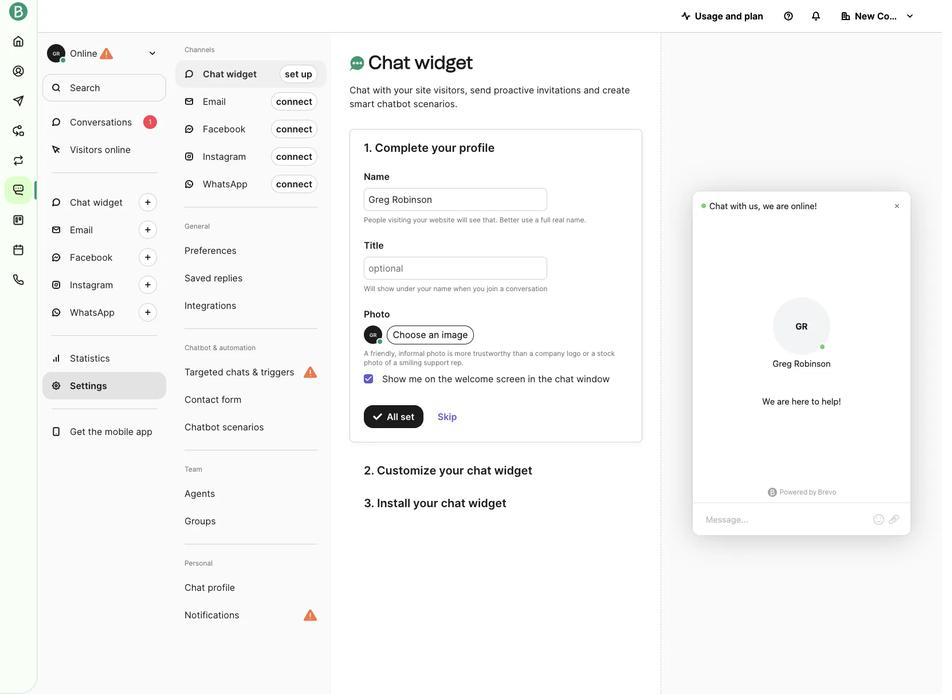 Task type: locate. For each thing, give the bounding box(es) containing it.
chat down personal
[[185, 582, 205, 593]]

friendly,
[[371, 349, 397, 358]]

1 horizontal spatial photo
[[427, 349, 446, 358]]

1 vertical spatial and
[[584, 84, 600, 96]]

2 vertical spatial chat
[[441, 497, 466, 511]]

0 horizontal spatial and
[[584, 84, 600, 96]]

photo
[[427, 349, 446, 358], [364, 358, 383, 367]]

3.
[[364, 497, 374, 511]]

your inside chat with your site visitors, send proactive invitations and create smart chatbot scenarios.
[[394, 84, 413, 96]]

chatbot up targeted
[[185, 343, 211, 352]]

1 vertical spatial whatsapp
[[70, 307, 115, 318]]

chat for 3. install your chat widget
[[441, 497, 466, 511]]

chatbot
[[377, 98, 411, 110]]

chat down logo
[[555, 373, 574, 385]]

& right chats
[[252, 366, 258, 378]]

0 vertical spatial chatbot
[[185, 343, 211, 352]]

the right on on the left
[[438, 373, 453, 385]]

set left up
[[285, 68, 299, 80]]

0 vertical spatial instagram
[[203, 151, 246, 162]]

2 horizontal spatial the
[[538, 373, 553, 385]]

the inside the get the mobile app link
[[88, 426, 102, 437]]

chat
[[555, 373, 574, 385], [467, 464, 492, 477], [441, 497, 466, 511]]

set right all
[[401, 411, 415, 422]]

a
[[364, 349, 369, 358]]

your for install
[[413, 497, 438, 511]]

your right 'complete'
[[432, 141, 457, 155]]

visitors,
[[434, 84, 468, 96]]

your up "3. install your chat widget"
[[439, 464, 464, 477]]

1 vertical spatial email
[[70, 224, 93, 236]]

more
[[455, 349, 471, 358]]

&
[[213, 343, 217, 352], [252, 366, 258, 378]]

visitors online link
[[42, 136, 166, 163]]

1 horizontal spatial whatsapp
[[203, 178, 248, 190]]

whatsapp up the "general"
[[203, 178, 248, 190]]

preferences link
[[175, 237, 327, 264]]

4 connect from the top
[[276, 178, 312, 190]]

on
[[425, 373, 436, 385]]

screen
[[496, 373, 526, 385]]

a right join
[[500, 284, 504, 293]]

0 vertical spatial photo
[[427, 349, 446, 358]]

0 horizontal spatial chat
[[441, 497, 466, 511]]

1 vertical spatial chatbot
[[185, 421, 220, 433]]

targeted chats & triggers
[[185, 366, 295, 378]]

1 connect from the top
[[276, 96, 312, 107]]

your for with
[[394, 84, 413, 96]]

conversation
[[506, 284, 548, 293]]

and left create
[[584, 84, 600, 96]]

skip
[[438, 411, 457, 422]]

1 vertical spatial facebook
[[70, 252, 113, 263]]

see
[[469, 216, 481, 224]]

1 horizontal spatial set
[[401, 411, 415, 422]]

connect for whatsapp
[[276, 178, 312, 190]]

replies
[[214, 272, 243, 284]]

preferences
[[185, 245, 237, 256]]

1 horizontal spatial the
[[438, 373, 453, 385]]

new company button
[[833, 5, 924, 28]]

2 horizontal spatial chat
[[555, 373, 574, 385]]

0 vertical spatial profile
[[459, 141, 495, 155]]

1 vertical spatial instagram
[[70, 279, 113, 291]]

chat widget link
[[42, 189, 166, 216]]

3 connect from the top
[[276, 151, 312, 162]]

smart
[[350, 98, 375, 110]]

profile
[[459, 141, 495, 155], [208, 582, 235, 593]]

chat up email link
[[70, 197, 91, 208]]

0 horizontal spatial whatsapp
[[70, 307, 115, 318]]

1 horizontal spatial and
[[726, 10, 742, 22]]

your right visiting
[[413, 216, 428, 224]]

chat profile
[[185, 582, 235, 593]]

a right than
[[530, 349, 533, 358]]

the right get
[[88, 426, 102, 437]]

Title text field
[[364, 257, 548, 280]]

choose an image
[[393, 329, 468, 340]]

under
[[397, 284, 415, 293]]

notifications
[[185, 609, 239, 621]]

chat widget up site
[[369, 52, 473, 73]]

1 vertical spatial gr
[[370, 332, 377, 338]]

0 vertical spatial set
[[285, 68, 299, 80]]

0 horizontal spatial chat widget
[[70, 197, 123, 208]]

2 horizontal spatial chat widget
[[369, 52, 473, 73]]

in
[[528, 373, 536, 385]]

1 vertical spatial profile
[[208, 582, 235, 593]]

whatsapp down instagram link
[[70, 307, 115, 318]]

your
[[394, 84, 413, 96], [432, 141, 457, 155], [413, 216, 428, 224], [417, 284, 432, 293], [439, 464, 464, 477], [413, 497, 438, 511]]

set
[[285, 68, 299, 80], [401, 411, 415, 422]]

2 chatbot from the top
[[185, 421, 220, 433]]

contact
[[185, 394, 219, 405]]

show
[[377, 284, 395, 293]]

0 vertical spatial gr
[[53, 50, 60, 56]]

set inside button
[[401, 411, 415, 422]]

your up chatbot
[[394, 84, 413, 96]]

settings link
[[42, 372, 166, 400]]

profile down chat with your site visitors, send proactive invitations and create smart chatbot scenarios.
[[459, 141, 495, 155]]

usage
[[695, 10, 724, 22]]

a right of
[[393, 358, 397, 367]]

scenarios.
[[414, 98, 458, 110]]

when
[[454, 284, 471, 293]]

chat widget down channels
[[203, 68, 257, 80]]

and inside chat with your site visitors, send proactive invitations and create smart chatbot scenarios.
[[584, 84, 600, 96]]

1 horizontal spatial chat
[[467, 464, 492, 477]]

chat
[[369, 52, 411, 73], [203, 68, 224, 80], [350, 84, 370, 96], [70, 197, 91, 208], [185, 582, 205, 593]]

welcome
[[455, 373, 494, 385]]

0 horizontal spatial profile
[[208, 582, 235, 593]]

visitors online
[[70, 144, 131, 155]]

gr up friendly,
[[370, 332, 377, 338]]

statistics
[[70, 353, 110, 364]]

groups
[[185, 515, 216, 527]]

1. complete your profile
[[364, 141, 495, 155]]

photo up support
[[427, 349, 446, 358]]

chat for 2. customize your chat widget
[[467, 464, 492, 477]]

1 horizontal spatial profile
[[459, 141, 495, 155]]

1 horizontal spatial &
[[252, 366, 258, 378]]

1 chatbot from the top
[[185, 343, 211, 352]]

widget image
[[350, 56, 364, 71]]

photo down a
[[364, 358, 383, 367]]

chat down 2. customize your chat widget
[[441, 497, 466, 511]]

visitors
[[70, 144, 102, 155]]

profile up the notifications
[[208, 582, 235, 593]]

get the mobile app
[[70, 426, 153, 437]]

chatbot for chatbot scenarios
[[185, 421, 220, 433]]

0 horizontal spatial set
[[285, 68, 299, 80]]

all
[[387, 411, 398, 422]]

1 horizontal spatial instagram
[[203, 151, 246, 162]]

better
[[500, 216, 520, 224]]

0 vertical spatial whatsapp
[[203, 178, 248, 190]]

0 horizontal spatial the
[[88, 426, 102, 437]]

0 vertical spatial and
[[726, 10, 742, 22]]

connect for email
[[276, 96, 312, 107]]

agents link
[[175, 480, 327, 507]]

0 horizontal spatial gr
[[53, 50, 60, 56]]

agents
[[185, 488, 215, 499]]

and
[[726, 10, 742, 22], [584, 84, 600, 96]]

with
[[373, 84, 391, 96]]

gr left online
[[53, 50, 60, 56]]

get the mobile app link
[[42, 418, 166, 446]]

1 vertical spatial chat
[[467, 464, 492, 477]]

1 vertical spatial photo
[[364, 358, 383, 367]]

instagram link
[[42, 271, 166, 299]]

chat widget up email link
[[70, 197, 123, 208]]

0 vertical spatial &
[[213, 343, 217, 352]]

set up
[[285, 68, 312, 80]]

1 horizontal spatial facebook
[[203, 123, 246, 135]]

new
[[855, 10, 875, 22]]

email down chat widget 'link'
[[70, 224, 93, 236]]

you
[[473, 284, 485, 293]]

contact form link
[[175, 386, 327, 413]]

1 horizontal spatial email
[[203, 96, 226, 107]]

2 connect from the top
[[276, 123, 312, 135]]

chat up "3. install your chat widget"
[[467, 464, 492, 477]]

statistics link
[[42, 345, 166, 372]]

usage and plan button
[[672, 5, 773, 28]]

than
[[513, 349, 528, 358]]

email down channels
[[203, 96, 226, 107]]

real
[[553, 216, 565, 224]]

your right install
[[413, 497, 438, 511]]

& left automation
[[213, 343, 217, 352]]

0 vertical spatial chat
[[555, 373, 574, 385]]

that.
[[483, 216, 498, 224]]

email
[[203, 96, 226, 107], [70, 224, 93, 236]]

the right in
[[538, 373, 553, 385]]

chatbot down contact
[[185, 421, 220, 433]]

will
[[457, 216, 467, 224]]

chat up smart
[[350, 84, 370, 96]]

chat inside chat widget 'link'
[[70, 197, 91, 208]]

1 vertical spatial set
[[401, 411, 415, 422]]

chat up with
[[369, 52, 411, 73]]

name
[[434, 284, 452, 293]]

complete
[[375, 141, 429, 155]]

and left plan
[[726, 10, 742, 22]]

stock
[[597, 349, 615, 358]]



Task type: vqa. For each thing, say whether or not it's contained in the screenshot.
Chat widget to the middle
yes



Task type: describe. For each thing, give the bounding box(es) containing it.
online
[[70, 48, 97, 59]]

email link
[[42, 216, 166, 244]]

will show under your name when you join a conversation
[[364, 284, 548, 293]]

name.
[[567, 216, 586, 224]]

0 horizontal spatial &
[[213, 343, 217, 352]]

1 horizontal spatial gr
[[370, 332, 377, 338]]

your left name
[[417, 284, 432, 293]]

or
[[583, 349, 590, 358]]

app
[[136, 426, 153, 437]]

chatbot scenarios link
[[175, 413, 327, 441]]

chatbot for chatbot & automation
[[185, 343, 211, 352]]

site
[[416, 84, 431, 96]]

title
[[364, 240, 384, 251]]

get
[[70, 426, 85, 437]]

chatbot & automation
[[185, 343, 256, 352]]

chat inside chat with your site visitors, send proactive invitations and create smart chatbot scenarios.
[[350, 84, 370, 96]]

connect for instagram
[[276, 151, 312, 162]]

up
[[301, 68, 312, 80]]

settings
[[70, 380, 107, 392]]

whatsapp inside whatsapp "link"
[[70, 307, 115, 318]]

a right or
[[592, 349, 596, 358]]

will
[[364, 284, 376, 293]]

your for complete
[[432, 141, 457, 155]]

saved replies
[[185, 272, 243, 284]]

targeted chats & triggers link
[[175, 358, 327, 386]]

show
[[382, 373, 406, 385]]

2. customize your chat widget
[[364, 464, 533, 477]]

an
[[429, 329, 439, 340]]

notifications link
[[175, 601, 327, 629]]

1.
[[364, 141, 372, 155]]

show me on the welcome screen in the chat window
[[382, 373, 610, 385]]

scenarios
[[222, 421, 264, 433]]

me
[[409, 373, 422, 385]]

saved
[[185, 272, 211, 284]]

install
[[377, 497, 411, 511]]

all set
[[387, 411, 415, 422]]

search link
[[42, 74, 166, 101]]

your for customize
[[439, 464, 464, 477]]

whatsapp link
[[42, 299, 166, 326]]

full
[[541, 216, 551, 224]]

widget inside 'link'
[[93, 197, 123, 208]]

proactive
[[494, 84, 534, 96]]

automation
[[219, 343, 256, 352]]

channels
[[185, 45, 215, 54]]

search
[[70, 82, 100, 93]]

2.
[[364, 464, 374, 477]]

0 vertical spatial facebook
[[203, 123, 246, 135]]

integrations link
[[175, 292, 327, 319]]

use
[[522, 216, 533, 224]]

chats
[[226, 366, 250, 378]]

smiling
[[399, 358, 422, 367]]

targeted
[[185, 366, 224, 378]]

a friendly, informal photo is more trustworthy than a company logo or a stock photo of a smiling support rep.
[[364, 349, 615, 367]]

people visiting your website will see that. better use a full real name.
[[364, 216, 586, 224]]

company
[[535, 349, 565, 358]]

Name text field
[[364, 188, 548, 211]]

send
[[470, 84, 491, 96]]

logo
[[567, 349, 581, 358]]

facebook link
[[42, 244, 166, 271]]

chat widget inside chat widget 'link'
[[70, 197, 123, 208]]

rep.
[[451, 358, 464, 367]]

photo
[[364, 308, 390, 320]]

chatbot scenarios
[[185, 421, 264, 433]]

create
[[603, 84, 630, 96]]

mobile
[[105, 426, 134, 437]]

your for visiting
[[413, 216, 428, 224]]

form
[[222, 394, 242, 405]]

chat with your site visitors, send proactive invitations and create smart chatbot scenarios.
[[350, 84, 630, 110]]

3. install your chat widget
[[364, 497, 507, 511]]

trustworthy
[[473, 349, 511, 358]]

of
[[385, 358, 392, 367]]

0 horizontal spatial photo
[[364, 358, 383, 367]]

choose
[[393, 329, 426, 340]]

general
[[185, 222, 210, 230]]

integrations
[[185, 300, 236, 311]]

personal
[[185, 559, 213, 568]]

choose an image button
[[387, 326, 474, 344]]

0 vertical spatial email
[[203, 96, 226, 107]]

and inside usage and plan button
[[726, 10, 742, 22]]

people
[[364, 216, 386, 224]]

connect for facebook
[[276, 123, 312, 135]]

image
[[442, 329, 468, 340]]

plan
[[745, 10, 764, 22]]

is
[[448, 349, 453, 358]]

groups link
[[175, 507, 327, 535]]

team
[[185, 465, 202, 474]]

1 vertical spatial &
[[252, 366, 258, 378]]

usage and plan
[[695, 10, 764, 22]]

online
[[105, 144, 131, 155]]

0 horizontal spatial facebook
[[70, 252, 113, 263]]

a left full
[[535, 216, 539, 224]]

new company
[[855, 10, 920, 22]]

chat down channels
[[203, 68, 224, 80]]

1
[[149, 118, 152, 126]]

1 horizontal spatial chat widget
[[203, 68, 257, 80]]

conversations
[[70, 116, 132, 128]]

0 horizontal spatial instagram
[[70, 279, 113, 291]]

0 horizontal spatial email
[[70, 224, 93, 236]]

support
[[424, 358, 449, 367]]



